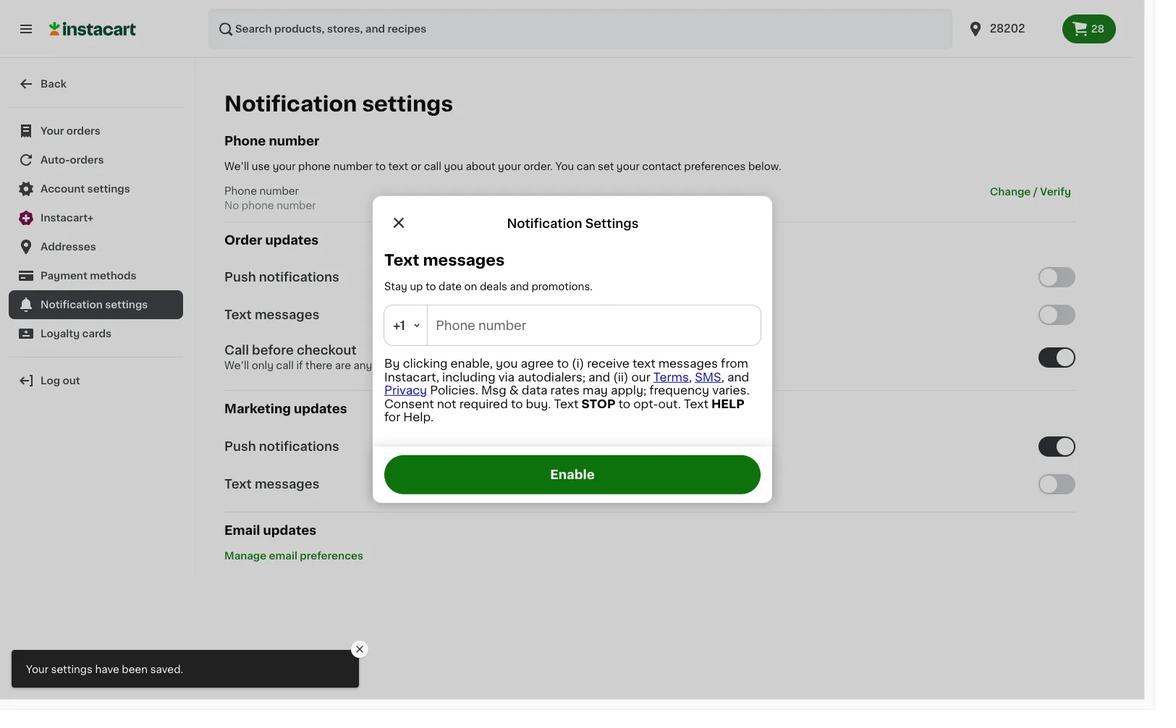Task type: locate. For each thing, give the bounding box(es) containing it.
call left if
[[276, 361, 294, 371]]

1 notifications from the top
[[259, 272, 339, 283]]

call right 'or'
[[424, 162, 442, 172]]

orders for auto-orders
[[70, 155, 104, 165]]

2 phone from the top
[[224, 186, 257, 196]]

0 vertical spatial phone
[[298, 162, 331, 172]]

updates for order updates
[[265, 235, 319, 246]]

2 vertical spatial notification
[[41, 300, 103, 310]]

0 horizontal spatial preferences
[[300, 551, 364, 561]]

if
[[296, 361, 303, 371]]

text down the rates
[[554, 398, 578, 409]]

instacart,
[[384, 371, 439, 383]]

preferences
[[684, 162, 746, 172], [300, 551, 364, 561]]

notification settings link
[[9, 290, 183, 319]]

1 vertical spatial phone
[[242, 201, 274, 211]]

1 horizontal spatial your
[[498, 162, 521, 172]]

notification inside "link"
[[41, 300, 103, 310]]

text inside stop to opt-out. text help for help.
[[684, 398, 708, 409]]

consent
[[384, 398, 434, 409]]

text left 'or'
[[388, 162, 409, 172]]

text down frequency
[[684, 398, 708, 409]]

, up varies. at the right of page
[[721, 371, 724, 383]]

1 vertical spatial notifications
[[259, 441, 339, 452]]

,
[[689, 371, 692, 383], [721, 371, 724, 383]]

and
[[510, 282, 529, 292], [588, 371, 610, 383], [727, 371, 749, 383]]

text messages up email updates
[[224, 478, 320, 490]]

1 horizontal spatial ,
[[721, 371, 724, 383]]

2 horizontal spatial and
[[727, 371, 749, 383]]

by
[[384, 358, 400, 369]]

we'll down call
[[224, 361, 249, 371]]

0 vertical spatial notification settings
[[224, 93, 453, 114]]

to down & on the left of the page
[[511, 398, 523, 409]]

enable,
[[450, 358, 493, 369]]

notifications for order
[[259, 272, 339, 283]]

sms
[[695, 371, 721, 383]]

2 notifications from the top
[[259, 441, 339, 452]]

payment
[[41, 271, 87, 281]]

required
[[459, 398, 508, 409]]

0 vertical spatial orders
[[67, 126, 101, 136]]

text messages up date
[[384, 253, 504, 268]]

0 horizontal spatial and
[[510, 282, 529, 292]]

2 horizontal spatial notification
[[507, 218, 582, 229]]

notifications down marketing updates
[[259, 441, 339, 452]]

to
[[375, 162, 386, 172], [425, 282, 436, 292], [557, 358, 569, 369], [511, 398, 523, 409], [618, 398, 630, 409]]

messages up before
[[255, 309, 320, 321]]

1 push notifications from the top
[[224, 272, 339, 283]]

deals
[[480, 282, 507, 292]]

0 vertical spatial updates
[[265, 235, 319, 246]]

your settings have been saved.
[[26, 665, 183, 675]]

settings down auto-orders "link"
[[87, 184, 130, 194]]

we'll left use
[[224, 162, 249, 172]]

0 vertical spatial notifications
[[259, 272, 339, 283]]

your left "order."
[[498, 162, 521, 172]]

phone for phone number no phone number
[[224, 186, 257, 196]]

1 push from the top
[[224, 272, 256, 283]]

1 vertical spatial push
[[224, 441, 256, 452]]

and down from
[[727, 371, 749, 383]]

only
[[252, 361, 274, 371]]

apply;
[[611, 384, 646, 396]]

may
[[583, 384, 608, 396]]

phone up use
[[224, 135, 266, 147]]

0 vertical spatial call
[[424, 162, 442, 172]]

2 vertical spatial updates
[[263, 525, 317, 536]]

1 vertical spatial your
[[26, 665, 49, 675]]

1 horizontal spatial phone
[[298, 162, 331, 172]]

1 vertical spatial text messages
[[224, 309, 320, 321]]

by clicking enable, you agree to (i) receive text messages from instacart, including via autodialers; and (ii) our
[[384, 358, 748, 383]]

frequency
[[649, 384, 709, 396]]

1 vertical spatial notification
[[507, 218, 582, 229]]

0 horizontal spatial notification settings
[[41, 300, 148, 310]]

notifications down order updates
[[259, 272, 339, 283]]

0 vertical spatial text
[[388, 162, 409, 172]]

preferences right email
[[300, 551, 364, 561]]

2 push notifications from the top
[[224, 441, 339, 452]]

1 horizontal spatial notification settings
[[224, 93, 453, 114]]

1 horizontal spatial text
[[632, 358, 655, 369]]

, up frequency
[[689, 371, 692, 383]]

your up auto-
[[41, 126, 64, 136]]

0 vertical spatial your
[[41, 126, 64, 136]]

text messages up before
[[224, 309, 320, 321]]

Select a country button
[[384, 306, 427, 346]]

your right set in the top of the page
[[617, 162, 640, 172]]

0 vertical spatial push notifications
[[224, 272, 339, 283]]

phone inside phone number no phone number
[[224, 186, 257, 196]]

1 horizontal spatial notification
[[224, 93, 357, 114]]

orders inside your orders link
[[67, 126, 101, 136]]

2 push from the top
[[224, 441, 256, 452]]

stay
[[384, 282, 407, 292]]

account
[[41, 184, 85, 194]]

0 vertical spatial notification
[[224, 93, 357, 114]]

to inside by clicking enable, you agree to (i) receive text messages from instacart, including via autodialers; and (ii) our
[[557, 358, 569, 369]]

0 vertical spatial you
[[444, 162, 463, 172]]

payment methods
[[41, 271, 137, 281]]

2 horizontal spatial your
[[617, 162, 640, 172]]

notifications
[[259, 272, 339, 283], [259, 441, 339, 452]]

and right deals
[[510, 282, 529, 292]]

messages
[[423, 253, 504, 268], [255, 309, 320, 321], [658, 358, 718, 369], [255, 478, 320, 490]]

push notifications for marketing
[[224, 441, 339, 452]]

up
[[410, 282, 423, 292]]

phone inside phone number no phone number
[[242, 201, 274, 211]]

privacy
[[384, 384, 427, 396]]

0 horizontal spatial notification
[[41, 300, 103, 310]]

our
[[631, 371, 650, 383]]

orders up auto-orders
[[67, 126, 101, 136]]

no
[[224, 201, 239, 211]]

loyalty
[[41, 329, 80, 339]]

text inside by clicking enable, you agree to (i) receive text messages from instacart, including via autodialers; and (ii) our
[[632, 358, 655, 369]]

2 we'll from the top
[[224, 361, 249, 371]]

0 horizontal spatial call
[[276, 361, 294, 371]]

number up use
[[269, 135, 320, 147]]

1 vertical spatial push notifications
[[224, 441, 339, 452]]

change / verify button
[[986, 184, 1076, 200]]

1 vertical spatial you
[[496, 358, 518, 369]]

and inside by clicking enable, you agree to (i) receive text messages from instacart, including via autodialers; and (ii) our
[[588, 371, 610, 383]]

call inside call before checkout we'll only call if there are any pending charges.
[[276, 361, 294, 371]]

1 vertical spatial text
[[632, 358, 655, 369]]

date
[[439, 282, 462, 292]]

text up email
[[224, 478, 252, 490]]

notification up loyalty cards on the left of the page
[[41, 300, 103, 310]]

and up may
[[588, 371, 610, 383]]

0 vertical spatial text messages
[[384, 253, 504, 268]]

notification
[[224, 93, 357, 114], [507, 218, 582, 229], [41, 300, 103, 310]]

push notifications down marketing updates
[[224, 441, 339, 452]]

phone number no phone number
[[224, 186, 316, 211]]

phone down phone number
[[298, 162, 331, 172]]

push notifications
[[224, 272, 339, 283], [224, 441, 339, 452]]

back
[[41, 79, 67, 89]]

phone up no
[[224, 186, 257, 196]]

out
[[63, 376, 80, 386]]

before
[[252, 345, 294, 356]]

notifications for marketing
[[259, 441, 339, 452]]

1 vertical spatial updates
[[294, 404, 347, 415]]

text
[[388, 162, 409, 172], [632, 358, 655, 369]]

0 horizontal spatial ,
[[689, 371, 692, 383]]

push for order updates
[[224, 272, 256, 283]]

to down apply;
[[618, 398, 630, 409]]

about
[[466, 162, 496, 172]]

you up via
[[496, 358, 518, 369]]

text inside policies. msg & data rates may apply; frequency varies. consent not required to buy. text
[[554, 398, 578, 409]]

your
[[41, 126, 64, 136], [26, 665, 49, 675]]

0 vertical spatial push
[[224, 272, 256, 283]]

phone right no
[[242, 201, 274, 211]]

orders inside auto-orders "link"
[[70, 155, 104, 165]]

promotions.
[[531, 282, 593, 292]]

marketing updates
[[224, 404, 347, 415]]

1 horizontal spatial you
[[496, 358, 518, 369]]

0 vertical spatial we'll
[[224, 162, 249, 172]]

updates down there
[[294, 404, 347, 415]]

settings down methods
[[105, 300, 148, 310]]

0 vertical spatial phone
[[224, 135, 266, 147]]

0 horizontal spatial your
[[273, 162, 296, 172]]

text messages for marketing updates
[[224, 478, 320, 490]]

push down the marketing
[[224, 441, 256, 452]]

phone
[[298, 162, 331, 172], [242, 201, 274, 211]]

phone for phone number
[[224, 135, 266, 147]]

for
[[384, 411, 400, 423]]

0 vertical spatial preferences
[[684, 162, 746, 172]]

messages up terms link
[[658, 358, 718, 369]]

your right use
[[273, 162, 296, 172]]

2 vertical spatial text messages
[[224, 478, 320, 490]]

notification down "order."
[[507, 218, 582, 229]]

messages inside by clicking enable, you agree to (i) receive text messages from instacart, including via autodialers; and (ii) our
[[658, 358, 718, 369]]

1 vertical spatial call
[[276, 361, 294, 371]]

1 phone from the top
[[224, 135, 266, 147]]

3 your from the left
[[617, 162, 640, 172]]

number up order updates
[[277, 201, 316, 211]]

0 horizontal spatial phone
[[242, 201, 274, 211]]

updates up manage email preferences
[[263, 525, 317, 536]]

&
[[509, 384, 518, 396]]

1 vertical spatial we'll
[[224, 361, 249, 371]]

text up our
[[632, 358, 655, 369]]

push down order
[[224, 272, 256, 283]]

number left 'or'
[[333, 162, 373, 172]]

settings up 'or'
[[362, 93, 453, 114]]

your for your settings have been saved.
[[26, 665, 49, 675]]

1 vertical spatial orders
[[70, 155, 104, 165]]

notification settings inside "link"
[[41, 300, 148, 310]]

updates down phone number no phone number
[[265, 235, 319, 246]]

email
[[224, 525, 260, 536]]

call
[[424, 162, 442, 172], [276, 361, 294, 371]]

change / verify
[[990, 187, 1072, 197]]

2 , from the left
[[721, 371, 724, 383]]

you left about
[[444, 162, 463, 172]]

notification up phone number
[[224, 93, 357, 114]]

your left have
[[26, 665, 49, 675]]

preferences left below.
[[684, 162, 746, 172]]

0 horizontal spatial you
[[444, 162, 463, 172]]

to left (i)
[[557, 358, 569, 369]]

you
[[556, 162, 574, 172]]

log
[[41, 376, 60, 386]]

set
[[598, 162, 614, 172]]

orders up account settings
[[70, 155, 104, 165]]

your for your orders
[[41, 126, 64, 136]]

marketing
[[224, 404, 291, 415]]

are
[[335, 361, 351, 371]]

email updates
[[224, 525, 317, 536]]

instacart logo image
[[49, 20, 136, 38]]

phone
[[224, 135, 266, 147], [224, 186, 257, 196]]

phone for your
[[298, 162, 331, 172]]

0 horizontal spatial text
[[388, 162, 409, 172]]

push notifications down order updates
[[224, 272, 339, 283]]

auto-orders link
[[9, 146, 183, 175]]

1 horizontal spatial and
[[588, 371, 610, 383]]

1 vertical spatial phone
[[224, 186, 257, 196]]

msg
[[481, 384, 506, 396]]

1 vertical spatial notification settings
[[41, 300, 148, 310]]

orders for your orders
[[67, 126, 101, 136]]

receive
[[587, 358, 630, 369]]



Task type: vqa. For each thing, say whether or not it's contained in the screenshot.
"Call before checkout We'll only call if there are any pending charges."
yes



Task type: describe. For each thing, give the bounding box(es) containing it.
sms link
[[695, 371, 721, 383]]

account settings
[[41, 184, 130, 194]]

out.
[[658, 398, 681, 409]]

loyalty cards
[[41, 329, 112, 339]]

addresses
[[41, 242, 96, 252]]

help.
[[403, 411, 434, 423]]

buy.
[[526, 398, 551, 409]]

auto-
[[41, 155, 70, 165]]

log out link
[[9, 366, 183, 395]]

updates for marketing updates
[[294, 404, 347, 415]]

1 we'll from the top
[[224, 162, 249, 172]]

there
[[306, 361, 333, 371]]

notification inside dialog
[[507, 218, 582, 229]]

+1
[[393, 320, 405, 331]]

change
[[990, 187, 1031, 197]]

notification settings dialog
[[373, 196, 772, 503]]

Phone number telephone field
[[427, 306, 761, 346]]

call before checkout we'll only call if there are any pending charges.
[[224, 345, 463, 371]]

and inside terms , sms , and privacy
[[727, 371, 749, 383]]

we'll use your phone number to text or call you about your order. you can set your contact preferences below.
[[224, 162, 782, 172]]

privacy link
[[384, 384, 427, 396]]

28
[[1092, 24, 1105, 34]]

instacart+ link
[[9, 203, 183, 232]]

can
[[577, 162, 596, 172]]

you inside by clicking enable, you agree to (i) receive text messages from instacart, including via autodialers; and (ii) our
[[496, 358, 518, 369]]

text messages for order updates
[[224, 309, 320, 321]]

to inside stop to opt-out. text help for help.
[[618, 398, 630, 409]]

account settings link
[[9, 175, 183, 203]]

1 horizontal spatial preferences
[[684, 162, 746, 172]]

2 your from the left
[[498, 162, 521, 172]]

data
[[521, 384, 547, 396]]

have
[[95, 665, 119, 675]]

your orders
[[41, 126, 101, 136]]

we'll inside call before checkout we'll only call if there are any pending charges.
[[224, 361, 249, 371]]

help
[[711, 398, 745, 409]]

below.
[[749, 162, 782, 172]]

varies.
[[712, 384, 750, 396]]

charges.
[[419, 361, 463, 371]]

to right up
[[425, 282, 436, 292]]

text up call
[[224, 309, 252, 321]]

cards
[[82, 329, 112, 339]]

back link
[[9, 70, 183, 98]]

manage email preferences link
[[224, 551, 364, 561]]

push notifications for order
[[224, 272, 339, 283]]

not
[[437, 398, 456, 409]]

or
[[411, 162, 421, 172]]

via
[[498, 371, 515, 383]]

updates for email updates
[[263, 525, 317, 536]]

call
[[224, 345, 249, 356]]

been
[[122, 665, 148, 675]]

any
[[354, 361, 372, 371]]

manage email preferences
[[224, 551, 364, 561]]

settings left have
[[51, 665, 93, 675]]

terms link
[[653, 371, 689, 383]]

push for marketing updates
[[224, 441, 256, 452]]

stop to opt-out. text help for help.
[[384, 398, 745, 423]]

messages up email updates
[[255, 478, 320, 490]]

order.
[[524, 162, 553, 172]]

close toast image
[[354, 644, 366, 655]]

rates
[[550, 384, 580, 396]]

on
[[464, 282, 477, 292]]

email
[[269, 551, 298, 561]]

agree
[[521, 358, 554, 369]]

text up stay
[[384, 253, 419, 268]]

opt-
[[633, 398, 658, 409]]

stay up to date on deals and promotions.
[[384, 282, 593, 292]]

policies. msg & data rates may apply; frequency varies. consent not required to buy. text
[[384, 384, 750, 409]]

order updates
[[224, 235, 319, 246]]

to left 'or'
[[375, 162, 386, 172]]

instacart+
[[41, 213, 94, 223]]

number down use
[[260, 186, 299, 196]]

/
[[1034, 187, 1038, 197]]

use
[[252, 162, 270, 172]]

settings inside "link"
[[105, 300, 148, 310]]

1 , from the left
[[689, 371, 692, 383]]

addresses link
[[9, 232, 183, 261]]

(ii)
[[613, 371, 628, 383]]

saved.
[[150, 665, 183, 675]]

text messages inside notification settings dialog
[[384, 253, 504, 268]]

clicking
[[403, 358, 447, 369]]

stop
[[581, 398, 615, 409]]

loyalty cards link
[[9, 319, 183, 348]]

settings
[[585, 218, 639, 229]]

terms , sms , and privacy
[[384, 371, 749, 396]]

pending
[[375, 361, 417, 371]]

1 your from the left
[[273, 162, 296, 172]]

to inside policies. msg & data rates may apply; frequency varies. consent not required to buy. text
[[511, 398, 523, 409]]

order
[[224, 235, 262, 246]]

phone for no
[[242, 201, 274, 211]]

checkout
[[297, 345, 357, 356]]

phone number
[[224, 135, 320, 147]]

messages up on
[[423, 253, 504, 268]]

enable button
[[384, 456, 761, 495]]

payment methods link
[[9, 261, 183, 290]]

terms
[[653, 371, 689, 383]]

verify
[[1041, 187, 1072, 197]]

methods
[[90, 271, 137, 281]]

notification settings
[[507, 218, 639, 229]]

1 horizontal spatial call
[[424, 162, 442, 172]]

contact
[[642, 162, 682, 172]]

1 vertical spatial preferences
[[300, 551, 364, 561]]



